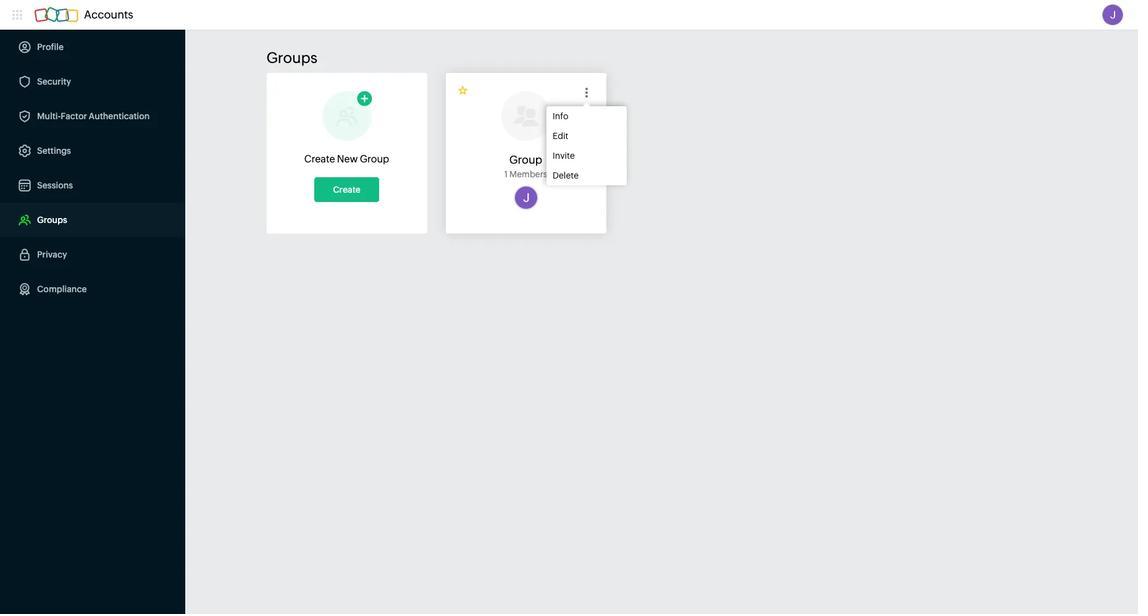 Task type: locate. For each thing, give the bounding box(es) containing it.
privacy
[[37, 250, 67, 260]]

create inside button
[[333, 185, 361, 195]]

security
[[37, 77, 71, 87]]

groups
[[267, 49, 318, 66], [37, 215, 67, 225]]

0 vertical spatial create
[[305, 153, 335, 165]]

multi-factor authentication
[[37, 111, 150, 121]]

create
[[305, 153, 335, 165], [333, 185, 361, 195]]

1 horizontal spatial group
[[510, 153, 543, 166]]

1 vertical spatial create
[[333, 185, 361, 195]]

0 vertical spatial groups
[[267, 49, 318, 66]]

group inside group 1 members
[[510, 153, 543, 166]]

group 1 members
[[505, 153, 548, 179]]

2 group from the left
[[510, 153, 543, 166]]

create left new
[[305, 153, 335, 165]]

0 horizontal spatial group
[[360, 153, 389, 165]]

group right new
[[360, 153, 389, 165]]

edit
[[553, 131, 569, 141]]

new
[[337, 153, 358, 165]]

group
[[360, 153, 389, 165], [510, 153, 543, 166]]

create down the create new group
[[333, 185, 361, 195]]

1
[[505, 169, 508, 179]]

sessions
[[37, 180, 73, 190]]

0 horizontal spatial groups
[[37, 215, 67, 225]]

compliance
[[37, 284, 87, 294]]

info
[[553, 111, 569, 121]]

profile
[[37, 42, 64, 52]]

group up members
[[510, 153, 543, 166]]



Task type: describe. For each thing, give the bounding box(es) containing it.
1 vertical spatial groups
[[37, 215, 67, 225]]

create button
[[315, 177, 379, 202]]

accounts
[[84, 8, 133, 21]]

1 group from the left
[[360, 153, 389, 165]]

settings
[[37, 146, 71, 156]]

create for create
[[333, 185, 361, 195]]

create new group
[[305, 153, 389, 165]]

create for create new group
[[305, 153, 335, 165]]

members
[[510, 169, 548, 179]]

delete
[[553, 171, 579, 180]]

authentication
[[89, 111, 150, 121]]

makeprimary image
[[458, 85, 469, 96]]

1 horizontal spatial groups
[[267, 49, 318, 66]]

invite
[[553, 151, 575, 161]]

factor
[[61, 111, 87, 121]]

multi-
[[37, 111, 61, 121]]



Task type: vqa. For each thing, say whether or not it's contained in the screenshot.
Group inside Group 1 Members
yes



